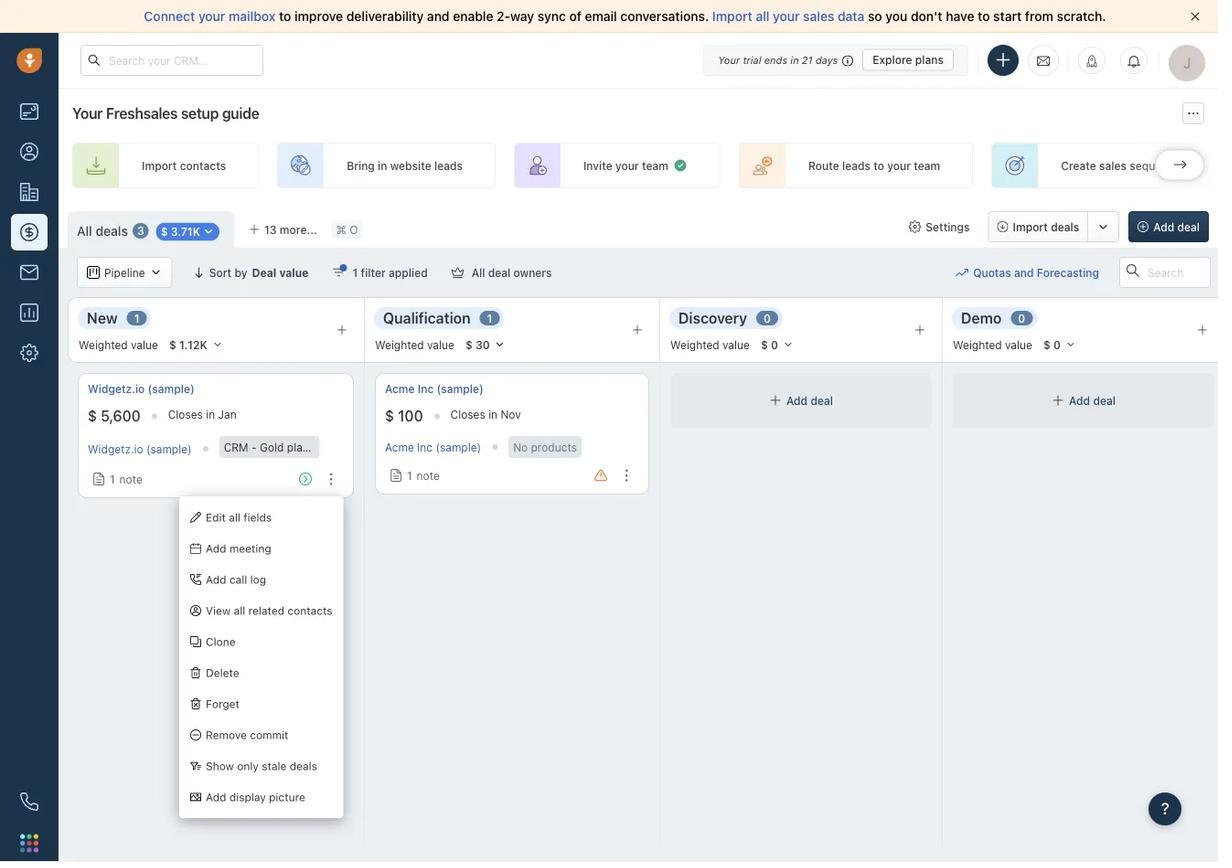 Task type: describe. For each thing, give the bounding box(es) containing it.
1 horizontal spatial to
[[874, 159, 884, 172]]

deal inside button
[[1177, 220, 1200, 233]]

2 widgetz.io from the top
[[88, 443, 143, 455]]

plan
[[287, 441, 309, 454]]

$ 1.12k button
[[161, 335, 231, 355]]

import deals group
[[988, 211, 1120, 242]]

quotas and forecasting link
[[956, 257, 1118, 288]]

add display picture
[[206, 791, 305, 804]]

qualification
[[383, 309, 471, 327]]

weighted for demo
[[953, 338, 1002, 351]]

1 down the 100
[[407, 469, 412, 482]]

all for deal
[[472, 266, 485, 279]]

closes for $ 100
[[451, 408, 485, 421]]

start
[[993, 9, 1022, 24]]

close image
[[1191, 12, 1200, 21]]

(sample) up closes in jan
[[148, 383, 195, 396]]

deals for all
[[96, 223, 128, 238]]

1 up "$ 30" button
[[487, 312, 492, 325]]

import contacts link
[[72, 143, 259, 188]]

(sample) down the closes in nov
[[436, 441, 481, 454]]

$ 0 button for discovery
[[753, 335, 802, 355]]

forget
[[206, 698, 239, 711]]

$ 1.12k
[[169, 338, 207, 351]]

view all related contacts
[[206, 604, 332, 617]]

container_wx8msf4aqz5i3rn1 image down $ 100
[[390, 469, 402, 482]]

sort
[[209, 266, 232, 279]]

explore plans link
[[863, 49, 954, 71]]

show
[[206, 760, 234, 773]]

0 horizontal spatial contacts
[[180, 159, 226, 172]]

from
[[1025, 9, 1054, 24]]

phone element
[[11, 784, 48, 820]]

pipeline
[[104, 266, 145, 279]]

new
[[87, 309, 118, 327]]

create sales sequence link
[[992, 143, 1214, 188]]

closes in nov
[[451, 408, 521, 421]]

1 leads from the left
[[434, 159, 463, 172]]

all deal owners button
[[440, 257, 564, 288]]

pipeline button
[[77, 257, 173, 288]]

trial
[[743, 54, 761, 66]]

o
[[349, 223, 358, 236]]

sequence
[[1130, 159, 1181, 172]]

applied
[[389, 266, 428, 279]]

2 acme inc (sample) link from the top
[[385, 441, 481, 454]]

note for $ 5,600
[[119, 473, 142, 486]]

weighted value for qualification
[[375, 338, 454, 351]]

import deals
[[1013, 220, 1079, 233]]

meeting
[[229, 542, 271, 555]]

email
[[585, 9, 617, 24]]

1 note for $ 100
[[407, 469, 440, 482]]

invite your team
[[583, 159, 668, 172]]

3.71k
[[171, 225, 200, 238]]

container_wx8msf4aqz5i3rn1 image inside 1 filter applied button
[[332, 266, 345, 279]]

deals for import
[[1051, 220, 1079, 233]]

don't
[[911, 9, 943, 24]]

gold
[[260, 441, 284, 454]]

your for your freshsales setup guide
[[72, 105, 103, 122]]

deal inside button
[[488, 266, 511, 279]]

$ 3.71k
[[161, 225, 200, 238]]

1 widgetz.io (sample) link from the top
[[88, 381, 195, 397]]

$ 100
[[385, 408, 423, 425]]

have
[[946, 9, 974, 24]]

scratch.
[[1057, 9, 1106, 24]]

0 vertical spatial import
[[712, 9, 752, 24]]

1 inside button
[[353, 266, 358, 279]]

delete
[[206, 667, 239, 679]]

crm - gold plan monthly (sample)
[[224, 441, 402, 454]]

import for import deals
[[1013, 220, 1048, 233]]

$ 30
[[465, 338, 490, 351]]

so
[[868, 9, 882, 24]]

your inside route leads to your team link
[[887, 159, 911, 172]]

explore plans
[[873, 53, 944, 66]]

add inside button
[[1153, 220, 1174, 233]]

products
[[531, 441, 577, 454]]

1 note for $ 5,600
[[110, 473, 142, 486]]

filter
[[361, 266, 386, 279]]

your inside the invite your team link
[[615, 159, 639, 172]]

demo
[[961, 309, 1002, 327]]

by
[[235, 266, 247, 279]]

add meeting
[[206, 542, 271, 555]]

mailbox
[[229, 9, 276, 24]]

⌘
[[336, 223, 346, 236]]

your left mailbox
[[198, 9, 225, 24]]

0 vertical spatial all
[[756, 9, 770, 24]]

edit all fields
[[206, 511, 272, 524]]

2 team from the left
[[914, 159, 940, 172]]

clone
[[206, 636, 236, 648]]

0 vertical spatial sales
[[803, 9, 834, 24]]

1 filter applied button
[[321, 257, 440, 288]]

settings
[[926, 220, 970, 233]]

weighted value for discovery
[[670, 338, 750, 351]]

1 acme inc (sample) link from the top
[[385, 381, 484, 397]]

1 inc from the top
[[418, 383, 434, 396]]

closes in jan
[[168, 408, 237, 421]]

2 inc from the top
[[417, 441, 433, 454]]

2 widgetz.io (sample) from the top
[[88, 443, 192, 455]]

show only stale deals
[[206, 760, 317, 773]]

$ 30 button
[[457, 335, 514, 355]]

all for related
[[234, 604, 245, 617]]

container_wx8msf4aqz5i3rn1 image right pipeline
[[150, 266, 162, 279]]

freshworks switcher image
[[20, 834, 38, 853]]

all deals link
[[77, 222, 128, 240]]

explore
[[873, 53, 912, 66]]

2 horizontal spatial to
[[978, 9, 990, 24]]

container_wx8msf4aqz5i3rn1 image inside all deal owners button
[[452, 266, 464, 279]]

import for import contacts
[[142, 159, 177, 172]]

in for closes in jan
[[206, 408, 215, 421]]

1 filter applied
[[353, 266, 428, 279]]

import deals button
[[988, 211, 1088, 242]]

note for $ 100
[[417, 469, 440, 482]]

days
[[816, 54, 838, 66]]

5,600
[[101, 408, 141, 425]]

view
[[206, 604, 231, 617]]

forecasting
[[1037, 266, 1099, 279]]

edit
[[206, 511, 226, 524]]

in for bring in website leads
[[378, 159, 387, 172]]

remove
[[206, 729, 247, 742]]

⌘ o
[[336, 223, 358, 236]]

$ inside button
[[169, 338, 176, 351]]

website
[[390, 159, 431, 172]]

monthly
[[312, 441, 354, 454]]

value right deal
[[279, 266, 309, 279]]

route
[[808, 159, 839, 172]]

13
[[264, 223, 277, 236]]

connect your mailbox link
[[144, 9, 279, 24]]

1 acme inc (sample) from the top
[[385, 383, 484, 396]]

weighted value for demo
[[953, 338, 1032, 351]]



Task type: locate. For each thing, give the bounding box(es) containing it.
0 horizontal spatial $ 0
[[761, 338, 778, 351]]

no products
[[513, 441, 577, 454]]

import inside import deals button
[[1013, 220, 1048, 233]]

way
[[510, 9, 534, 24]]

3 weighted from the left
[[670, 338, 719, 351]]

container_wx8msf4aqz5i3rn1 image inside quotas and forecasting "link"
[[956, 266, 969, 279]]

deal
[[1177, 220, 1200, 233], [488, 266, 511, 279], [811, 394, 833, 407], [1093, 394, 1116, 407]]

leads right website
[[434, 159, 463, 172]]

leads
[[434, 159, 463, 172], [842, 159, 871, 172]]

0 horizontal spatial add deal
[[787, 394, 833, 407]]

1 down $ 5,600
[[110, 473, 115, 486]]

team up settings "popup button"
[[914, 159, 940, 172]]

2-
[[497, 9, 510, 24]]

2 acme from the top
[[385, 441, 414, 454]]

contacts right related
[[288, 604, 332, 617]]

2 leads from the left
[[842, 159, 871, 172]]

your left trial
[[718, 54, 740, 66]]

0 vertical spatial widgetz.io (sample) link
[[88, 381, 195, 397]]

0 vertical spatial acme inc (sample)
[[385, 383, 484, 396]]

value left $ 1.12k
[[131, 338, 158, 351]]

2 weighted from the left
[[375, 338, 424, 351]]

fields
[[244, 511, 272, 524]]

weighted for new
[[79, 338, 128, 351]]

1 horizontal spatial $ 0
[[1043, 338, 1061, 351]]

sort by deal value
[[209, 266, 309, 279]]

container_wx8msf4aqz5i3rn1 image inside the invite your team link
[[673, 158, 688, 173]]

1 note
[[407, 469, 440, 482], [110, 473, 142, 486]]

quotas
[[973, 266, 1011, 279]]

$ 0 button
[[753, 335, 802, 355], [1035, 335, 1085, 355]]

your trial ends in 21 days
[[718, 54, 838, 66]]

and right the quotas
[[1014, 266, 1034, 279]]

quotas and forecasting
[[973, 266, 1099, 279]]

all for deals
[[77, 223, 92, 238]]

add deal for discovery
[[787, 394, 833, 407]]

import inside import contacts link
[[142, 159, 177, 172]]

4 weighted value from the left
[[953, 338, 1032, 351]]

0 horizontal spatial leads
[[434, 159, 463, 172]]

menu containing edit all fields
[[179, 497, 343, 818]]

1 note down 5,600
[[110, 473, 142, 486]]

import all your sales data link
[[712, 9, 868, 24]]

bring
[[347, 159, 375, 172]]

widgetz.io (sample) link down 5,600
[[88, 443, 192, 455]]

note down the 100
[[417, 469, 440, 482]]

1 horizontal spatial leads
[[842, 159, 871, 172]]

1 right new
[[134, 312, 140, 325]]

Search field
[[1119, 257, 1211, 288]]

widgetz.io (sample) down 5,600
[[88, 443, 192, 455]]

stale
[[262, 760, 287, 773]]

closes left "jan"
[[168, 408, 203, 421]]

value for qualification
[[427, 338, 454, 351]]

and left enable
[[427, 9, 450, 24]]

1 vertical spatial all
[[472, 266, 485, 279]]

4 weighted from the left
[[953, 338, 1002, 351]]

0 horizontal spatial and
[[427, 9, 450, 24]]

value for new
[[131, 338, 158, 351]]

your
[[718, 54, 740, 66], [72, 105, 103, 122]]

2 widgetz.io (sample) link from the top
[[88, 443, 192, 455]]

container_wx8msf4aqz5i3rn1 image
[[673, 158, 688, 173], [908, 220, 921, 233], [87, 266, 100, 279], [150, 266, 162, 279], [452, 266, 464, 279], [390, 469, 402, 482]]

2 $ 0 from the left
[[1043, 338, 1061, 351]]

1 vertical spatial contacts
[[288, 604, 332, 617]]

inc
[[418, 383, 434, 396], [417, 441, 433, 454]]

$ 0 for demo
[[1043, 338, 1061, 351]]

and
[[427, 9, 450, 24], [1014, 266, 1034, 279]]

(sample) down $ 100
[[357, 441, 402, 454]]

your right invite
[[615, 159, 639, 172]]

weighted value for new
[[79, 338, 158, 351]]

1 $ 0 button from the left
[[753, 335, 802, 355]]

you
[[886, 9, 908, 24]]

bring in website leads link
[[277, 143, 496, 188]]

add deal button
[[1129, 211, 1209, 242]]

create
[[1061, 159, 1096, 172]]

0 vertical spatial widgetz.io
[[88, 383, 145, 396]]

0
[[764, 312, 771, 325], [1018, 312, 1025, 325], [771, 338, 778, 351], [1053, 338, 1061, 351]]

container_wx8msf4aqz5i3rn1 image inside settings "popup button"
[[908, 220, 921, 233]]

1 horizontal spatial sales
[[1099, 159, 1127, 172]]

acme inc (sample) up the 100
[[385, 383, 484, 396]]

widgetz.io (sample) up 5,600
[[88, 383, 195, 396]]

weighted down qualification
[[375, 338, 424, 351]]

0 horizontal spatial $ 0 button
[[753, 335, 802, 355]]

crm
[[224, 441, 248, 454]]

1 horizontal spatial add deal
[[1069, 394, 1116, 407]]

0 horizontal spatial import
[[142, 159, 177, 172]]

0 vertical spatial all
[[77, 223, 92, 238]]

sales left data
[[803, 9, 834, 24]]

acme inc (sample) link up the 100
[[385, 381, 484, 397]]

1 vertical spatial and
[[1014, 266, 1034, 279]]

deals right stale on the left bottom of page
[[290, 760, 317, 773]]

add deal for demo
[[1069, 394, 1116, 407]]

0 vertical spatial contacts
[[180, 159, 226, 172]]

inc up the 100
[[418, 383, 434, 396]]

your
[[198, 9, 225, 24], [773, 9, 800, 24], [615, 159, 639, 172], [887, 159, 911, 172]]

settings button
[[899, 211, 979, 242]]

1 horizontal spatial your
[[718, 54, 740, 66]]

widgetz.io (sample) link
[[88, 381, 195, 397], [88, 443, 192, 455]]

create sales sequence
[[1061, 159, 1181, 172]]

value down 'discovery'
[[723, 338, 750, 351]]

1.12k
[[179, 338, 207, 351]]

1 weighted from the left
[[79, 338, 128, 351]]

closes
[[168, 408, 203, 421], [451, 408, 485, 421]]

2 $ 0 button from the left
[[1035, 335, 1085, 355]]

0 vertical spatial inc
[[418, 383, 434, 396]]

weighted down 'discovery'
[[670, 338, 719, 351]]

closes left nov
[[451, 408, 485, 421]]

owners
[[514, 266, 552, 279]]

add deal
[[1153, 220, 1200, 233], [787, 394, 833, 407], [1069, 394, 1116, 407]]

13 more...
[[264, 223, 317, 236]]

container_wx8msf4aqz5i3rn1 image left settings
[[908, 220, 921, 233]]

1 horizontal spatial and
[[1014, 266, 1034, 279]]

value for demo
[[1005, 338, 1032, 351]]

your left freshsales
[[72, 105, 103, 122]]

0 vertical spatial and
[[427, 9, 450, 24]]

your up settings "popup button"
[[887, 159, 911, 172]]

no
[[513, 441, 528, 454]]

2 closes from the left
[[451, 408, 485, 421]]

1 vertical spatial sales
[[1099, 159, 1127, 172]]

100
[[398, 408, 423, 425]]

container_wx8msf4aqz5i3rn1 image right applied
[[452, 266, 464, 279]]

import down your freshsales setup guide
[[142, 159, 177, 172]]

weighted down new
[[79, 338, 128, 351]]

acme inc (sample) link down the 100
[[385, 441, 481, 454]]

plans
[[915, 53, 944, 66]]

related
[[248, 604, 284, 617]]

(sample)
[[148, 383, 195, 396], [437, 383, 484, 396], [436, 441, 481, 454], [357, 441, 402, 454], [146, 443, 192, 455]]

3 weighted value from the left
[[670, 338, 750, 351]]

$ inside button
[[465, 338, 473, 351]]

1 widgetz.io (sample) from the top
[[88, 383, 195, 396]]

container_wx8msf4aqz5i3rn1 image
[[202, 225, 215, 238], [332, 266, 345, 279], [956, 266, 969, 279], [769, 394, 782, 407], [1052, 394, 1065, 407], [92, 473, 105, 486]]

all inside button
[[472, 266, 485, 279]]

0 horizontal spatial sales
[[803, 9, 834, 24]]

2 horizontal spatial import
[[1013, 220, 1048, 233]]

weighted value down the demo
[[953, 338, 1032, 351]]

$ inside button
[[161, 225, 168, 238]]

deals inside button
[[1051, 220, 1079, 233]]

0 vertical spatial acme
[[385, 383, 415, 396]]

21
[[802, 54, 813, 66]]

1 closes from the left
[[168, 408, 203, 421]]

menu
[[179, 497, 343, 818]]

$ 3.71k button
[[151, 220, 225, 242]]

0 horizontal spatial note
[[119, 473, 142, 486]]

1 vertical spatial acme
[[385, 441, 414, 454]]

1 note down the 100
[[407, 469, 440, 482]]

2 acme inc (sample) from the top
[[385, 441, 481, 454]]

$ 5,600
[[88, 408, 141, 425]]

1 acme from the top
[[385, 383, 415, 396]]

setup
[[181, 105, 219, 122]]

weighted for qualification
[[375, 338, 424, 351]]

import up trial
[[712, 9, 752, 24]]

deals up forecasting
[[1051, 220, 1079, 233]]

weighted value down new
[[79, 338, 158, 351]]

acme inc (sample) down the 100
[[385, 441, 481, 454]]

value for discovery
[[723, 338, 750, 351]]

all up trial
[[756, 9, 770, 24]]

1 horizontal spatial import
[[712, 9, 752, 24]]

deals left "3"
[[96, 223, 128, 238]]

1 horizontal spatial deals
[[290, 760, 317, 773]]

container_wx8msf4aqz5i3rn1 image inside $ 3.71k button
[[202, 225, 215, 238]]

conversations.
[[620, 9, 709, 24]]

1 vertical spatial widgetz.io
[[88, 443, 143, 455]]

0 vertical spatial acme inc (sample) link
[[385, 381, 484, 397]]

1 vertical spatial all
[[229, 511, 240, 524]]

closes for $ 5,600
[[168, 408, 203, 421]]

jan
[[218, 408, 237, 421]]

add deal inside button
[[1153, 220, 1200, 233]]

$ 0 for discovery
[[761, 338, 778, 351]]

weighted value down 'discovery'
[[670, 338, 750, 351]]

0 horizontal spatial to
[[279, 9, 291, 24]]

container_wx8msf4aqz5i3rn1 image left pipeline
[[87, 266, 100, 279]]

2 horizontal spatial deals
[[1051, 220, 1079, 233]]

acme up $ 100
[[385, 383, 415, 396]]

to left start
[[978, 9, 990, 24]]

all left owners at the top of the page
[[472, 266, 485, 279]]

0 horizontal spatial closes
[[168, 408, 203, 421]]

discovery
[[679, 309, 747, 327]]

sales
[[803, 9, 834, 24], [1099, 159, 1127, 172]]

in right bring
[[378, 159, 387, 172]]

connect
[[144, 9, 195, 24]]

1 horizontal spatial $ 0 button
[[1035, 335, 1085, 355]]

email image
[[1037, 53, 1050, 68]]

log
[[250, 573, 266, 586]]

import contacts
[[142, 159, 226, 172]]

invite
[[583, 159, 612, 172]]

deliverability
[[346, 9, 424, 24]]

weighted down the demo
[[953, 338, 1002, 351]]

1 vertical spatial widgetz.io (sample) link
[[88, 443, 192, 455]]

only
[[237, 760, 259, 773]]

Search your CRM... text field
[[80, 45, 263, 76]]

inc down the 100
[[417, 441, 433, 454]]

import up quotas and forecasting
[[1013, 220, 1048, 233]]

bring in website leads
[[347, 159, 463, 172]]

note
[[417, 469, 440, 482], [119, 473, 142, 486]]

1 vertical spatial import
[[142, 159, 177, 172]]

1 $ 0 from the left
[[761, 338, 778, 351]]

1 widgetz.io from the top
[[88, 383, 145, 396]]

leads right route
[[842, 159, 871, 172]]

team right invite
[[642, 159, 668, 172]]

your for your trial ends in 21 days
[[718, 54, 740, 66]]

to right route
[[874, 159, 884, 172]]

connect your mailbox to improve deliverability and enable 2-way sync of email conversations. import all your sales data so you don't have to start from scratch.
[[144, 9, 1106, 24]]

contacts down setup
[[180, 159, 226, 172]]

1 horizontal spatial team
[[914, 159, 940, 172]]

0 vertical spatial widgetz.io (sample)
[[88, 383, 195, 396]]

weighted value down qualification
[[375, 338, 454, 351]]

1 horizontal spatial closes
[[451, 408, 485, 421]]

1 horizontal spatial contacts
[[288, 604, 332, 617]]

to right mailbox
[[279, 9, 291, 24]]

2 horizontal spatial add deal
[[1153, 220, 1200, 233]]

deals
[[1051, 220, 1079, 233], [96, 223, 128, 238], [290, 760, 317, 773]]

phone image
[[20, 793, 38, 811]]

0 horizontal spatial team
[[642, 159, 668, 172]]

value
[[279, 266, 309, 279], [131, 338, 158, 351], [427, 338, 454, 351], [723, 338, 750, 351], [1005, 338, 1032, 351]]

1 vertical spatial acme inc (sample) link
[[385, 441, 481, 454]]

route leads to your team link
[[739, 143, 973, 188]]

-
[[251, 441, 257, 454]]

all right edit
[[229, 511, 240, 524]]

widgetz.io (sample) link up 5,600
[[88, 381, 195, 397]]

weighted value
[[79, 338, 158, 351], [375, 338, 454, 351], [670, 338, 750, 351], [953, 338, 1032, 351]]

sales right create at the right top of the page
[[1099, 159, 1127, 172]]

acme down $ 100
[[385, 441, 414, 454]]

all for fields
[[229, 511, 240, 524]]

1 horizontal spatial all
[[472, 266, 485, 279]]

in
[[790, 54, 799, 66], [378, 159, 387, 172], [206, 408, 215, 421], [488, 408, 498, 421]]

0 vertical spatial your
[[718, 54, 740, 66]]

0 horizontal spatial all
[[77, 223, 92, 238]]

nov
[[501, 408, 521, 421]]

1 vertical spatial acme inc (sample)
[[385, 441, 481, 454]]

in left nov
[[488, 408, 498, 421]]

all
[[756, 9, 770, 24], [229, 511, 240, 524], [234, 604, 245, 617]]

13 more... button
[[239, 217, 327, 242]]

1 left filter
[[353, 266, 358, 279]]

more...
[[280, 223, 317, 236]]

your freshsales setup guide
[[72, 105, 259, 122]]

(sample) down closes in jan
[[146, 443, 192, 455]]

widgetz.io up $ 5,600
[[88, 383, 145, 396]]

(sample) up the closes in nov
[[437, 383, 484, 396]]

picture
[[269, 791, 305, 804]]

value down quotas and forecasting
[[1005, 338, 1032, 351]]

1 vertical spatial widgetz.io (sample)
[[88, 443, 192, 455]]

container_wx8msf4aqz5i3rn1 image right invite your team
[[673, 158, 688, 173]]

0 horizontal spatial 1 note
[[110, 473, 142, 486]]

all deal owners
[[472, 266, 552, 279]]

all left "3"
[[77, 223, 92, 238]]

in for closes in nov
[[488, 408, 498, 421]]

and inside "link"
[[1014, 266, 1034, 279]]

2 weighted value from the left
[[375, 338, 454, 351]]

1 horizontal spatial note
[[417, 469, 440, 482]]

1 horizontal spatial 1 note
[[407, 469, 440, 482]]

remove commit
[[206, 729, 288, 742]]

in left 21
[[790, 54, 799, 66]]

note down 5,600
[[119, 473, 142, 486]]

2 vertical spatial import
[[1013, 220, 1048, 233]]

in left "jan"
[[206, 408, 215, 421]]

all right 'view'
[[234, 604, 245, 617]]

your up your trial ends in 21 days
[[773, 9, 800, 24]]

widgetz.io down $ 5,600
[[88, 443, 143, 455]]

1 weighted value from the left
[[79, 338, 158, 351]]

1 vertical spatial your
[[72, 105, 103, 122]]

team
[[642, 159, 668, 172], [914, 159, 940, 172]]

1 vertical spatial inc
[[417, 441, 433, 454]]

all deals 3
[[77, 223, 144, 238]]

0 horizontal spatial your
[[72, 105, 103, 122]]

0 horizontal spatial deals
[[96, 223, 128, 238]]

value down qualification
[[427, 338, 454, 351]]

of
[[569, 9, 582, 24]]

2 vertical spatial all
[[234, 604, 245, 617]]

$ 0 button for demo
[[1035, 335, 1085, 355]]

add call log
[[206, 573, 266, 586]]

weighted for discovery
[[670, 338, 719, 351]]

1 team from the left
[[642, 159, 668, 172]]



Task type: vqa. For each thing, say whether or not it's contained in the screenshot.
rightmost $ 0 BUTTON
yes



